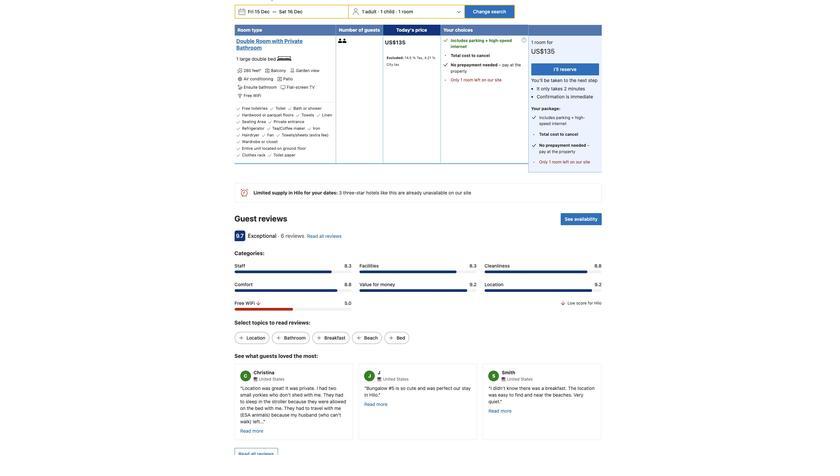Task type: locate. For each thing, give the bounding box(es) containing it.
0 horizontal spatial your
[[444, 27, 454, 33]]

united for was
[[259, 377, 272, 382]]

0 horizontal spatial – pay at the property
[[451, 62, 521, 74]]

united states down the christina
[[259, 377, 285, 382]]

they
[[308, 399, 317, 405]]

1 horizontal spatial "
[[379, 393, 381, 398]]

hilo for for
[[595, 301, 602, 306]]

0 horizontal spatial bathroom
[[237, 45, 262, 51]]

cancel down includes parking + high- speed internet at the top right of the page
[[566, 132, 579, 137]]

united states image
[[254, 378, 258, 382]]

2 horizontal spatial "
[[500, 399, 503, 405]]

guest reviews
[[235, 214, 288, 224]]

1 horizontal spatial +
[[572, 115, 574, 120]]

no
[[451, 62, 457, 67], [540, 143, 545, 148]]

more down 'left...'
[[253, 429, 264, 434]]

1 horizontal spatial high-
[[576, 115, 586, 120]]

package:
[[542, 106, 561, 111]]

– pay at the property down includes parking + high-speed internet
[[451, 62, 521, 74]]

0 horizontal spatial it
[[286, 386, 289, 392]]

0 vertical spatial pay
[[503, 62, 509, 67]]

can't
[[331, 413, 341, 418]]

read more button for " i didn't know there was a breakfast.  the location was easy to find and near the beaches.  very quiet.
[[489, 408, 512, 415]]

more for i didn't know there was a breakfast.  the location was easy to find and near the beaches.  very quiet.
[[501, 409, 512, 414]]

on inside '" location was great!  it was private. i had two small yorkies who don't shed with me.  they had to sleep in the stroller because they were allowed on the bed with me. they had to travel with me (esa animals) because my husband (who can't walk) left...'
[[240, 406, 246, 412]]

prepayment
[[458, 62, 482, 67], [546, 143, 571, 148]]

bathroom down "double"
[[237, 45, 262, 51]]

room inside the 1 room for us$135 i'll reserve
[[535, 39, 546, 45]]

free up hardwood at the top left
[[242, 106, 250, 111]]

0 vertical spatial bed
[[268, 56, 276, 62]]

includes inside includes parking + high- speed internet
[[540, 115, 556, 120]]

near
[[534, 393, 544, 398]]

3 " from the left
[[489, 386, 491, 392]]

1 vertical spatial total cost to cancel
[[540, 132, 579, 137]]

– for includes parking + high- speed internet
[[588, 143, 590, 148]]

" i didn't know there was a breakfast.  the location was easy to find and near the beaches.  very quiet.
[[489, 386, 595, 405]]

cancel down includes parking + high-speed internet
[[477, 53, 490, 58]]

1 united states from the left
[[259, 377, 285, 382]]

read down hilo.
[[365, 402, 376, 408]]

1 horizontal spatial 9.2
[[595, 282, 602, 288]]

guests right the what
[[260, 354, 277, 360]]

1 united states image from the left
[[378, 378, 382, 382]]

2 vertical spatial more
[[253, 429, 264, 434]]

only 1 room left on our site for includes parking + high-speed internet
[[451, 77, 502, 82]]

travel
[[311, 406, 323, 412]]

to inside "" i didn't know there was a breakfast.  the location was easy to find and near the beaches.  very quiet."
[[510, 393, 514, 398]]

is down the '2'
[[566, 94, 570, 99]]

+ inside includes parking + high- speed internet
[[572, 115, 574, 120]]

0 horizontal spatial "
[[263, 419, 266, 425]]

0 horizontal spatial no prepayment needed
[[451, 62, 498, 67]]

in inside " bungalow #5 is so cute and was perfect our stay in hilo.
[[365, 393, 368, 398]]

area
[[257, 119, 266, 124]]

0 horizontal spatial 9.2
[[470, 282, 477, 288]]

0 horizontal spatial i
[[317, 386, 318, 392]]

me.
[[314, 393, 322, 398], [275, 406, 283, 412]]

2 united states image from the left
[[502, 378, 506, 382]]

didn't
[[493, 386, 506, 392]]

room up "double"
[[238, 27, 251, 33]]

read down quiet.
[[489, 409, 500, 414]]

us$135 up excluded:
[[385, 39, 406, 45]]

states up the so
[[397, 377, 409, 382]]

read more down hilo.
[[365, 402, 388, 408]]

free wifi down comfort
[[235, 301, 255, 306]]

be
[[545, 77, 550, 83]]

hardwood or parquet floors
[[242, 113, 294, 118]]

me
[[335, 406, 341, 412]]

read more button for " bungalow #5 is so cute and was perfect our stay in hilo.
[[365, 402, 388, 408]]

prepayment for includes parking + high-speed internet
[[458, 62, 482, 67]]

free wifi
[[244, 93, 261, 98], [235, 301, 255, 306]]

internet inside includes parking + high- speed internet
[[552, 121, 567, 126]]

change
[[473, 9, 490, 14]]

states for it
[[273, 377, 285, 382]]

0 horizontal spatial total
[[451, 53, 461, 58]]

1 horizontal spatial dec
[[294, 9, 303, 14]]

" down bungalow
[[379, 393, 381, 398]]

1 vertical spatial room
[[256, 38, 271, 44]]

" left #5
[[365, 386, 367, 392]]

1 horizontal spatial only
[[540, 160, 548, 165]]

free wifi down ensuite at top
[[244, 93, 261, 98]]

states up "there"
[[521, 377, 533, 382]]

floor
[[298, 146, 306, 151]]

" bungalow #5 is so cute and was perfect our stay in hilo.
[[365, 386, 471, 398]]

2 horizontal spatial states
[[521, 377, 533, 382]]

1 vertical spatial only 1 room left on our site
[[540, 160, 591, 165]]

it inside 'you'll be taken to the next step it only takes 2 minutes confirmation is immediate'
[[537, 86, 540, 91]]

1 i from the left
[[317, 386, 318, 392]]

speed down your package:
[[540, 121, 551, 126]]

1 horizontal spatial states
[[397, 377, 409, 382]]

see availability button
[[561, 214, 602, 226]]

property for includes parking + high- speed internet
[[560, 149, 576, 154]]

your for your choices
[[444, 27, 454, 33]]

more for location was great!  it was private. i had two small yorkies who don't shed with me.  they had to sleep in the stroller because they were allowed on the bed with me. they had to travel with me (esa animals) because my husband (who can't walk) left...
[[253, 429, 264, 434]]

8.3
[[345, 263, 352, 269], [470, 263, 477, 269]]

fee)
[[322, 133, 329, 138]]

closet
[[267, 139, 278, 144]]

our inside " bungalow #5 is so cute and was perfect our stay in hilo.
[[454, 386, 461, 392]]

dates:
[[324, 190, 338, 196]]

0 vertical spatial hilo
[[294, 190, 303, 196]]

needed down includes parking + high- speed internet at the top right of the page
[[572, 143, 587, 148]]

tax,
[[417, 56, 424, 60]]

toilet
[[276, 106, 286, 111], [274, 153, 284, 158]]

double
[[252, 56, 267, 62]]

or for shower
[[303, 106, 307, 111]]

hilo left your
[[294, 190, 303, 196]]

high- inside includes parking + high- speed internet
[[576, 115, 586, 120]]

united for didn't
[[508, 377, 520, 382]]

no prepayment needed for includes parking + high- speed internet
[[540, 143, 587, 148]]

speed inside includes parking + high-speed internet
[[500, 38, 512, 43]]

for
[[547, 39, 553, 45], [304, 190, 311, 196], [373, 282, 379, 288], [588, 301, 594, 306]]

bed inside '" location was great!  it was private. i had two small yorkies who don't shed with me.  they had to sleep in the stroller because they were allowed on the bed with me. they had to travel with me (esa animals) because my husband (who can't walk) left...'
[[255, 406, 264, 412]]

internet inside includes parking + high-speed internet
[[451, 44, 467, 49]]

wardrobe or closet
[[242, 139, 278, 144]]

8.3 for staff
[[345, 263, 352, 269]]

high- inside includes parking + high-speed internet
[[489, 38, 500, 43]]

5.0
[[345, 301, 352, 306]]

or up area on the left of page
[[263, 113, 266, 118]]

1 dec from the left
[[261, 9, 270, 14]]

1 united from the left
[[259, 377, 272, 382]]

read more for " location was great!  it was private. i had two small yorkies who don't shed with me.  they had to sleep in the stroller because they were allowed on the bed with me. they had to travel with me (esa animals) because my husband (who can't walk) left...
[[240, 429, 264, 434]]

1 vertical spatial high-
[[576, 115, 586, 120]]

paper
[[285, 153, 296, 158]]

1 " from the left
[[240, 386, 242, 392]]

united states for is
[[383, 377, 409, 382]]

immediate
[[571, 94, 594, 99]]

parking for includes parking + high- speed internet
[[557, 115, 571, 120]]

i inside "" i didn't know there was a breakfast.  the location was easy to find and near the beaches.  very quiet."
[[491, 386, 492, 392]]

in inside '" location was great!  it was private. i had two small yorkies who don't shed with me.  they had to sleep in the stroller because they were allowed on the bed with me. they had to travel with me (esa animals) because my husband (who can't walk) left...'
[[259, 399, 263, 405]]

with
[[272, 38, 283, 44], [304, 393, 313, 398], [265, 406, 274, 412], [324, 406, 333, 412]]

" for " bungalow #5 is so cute and was perfect our stay in hilo.
[[365, 386, 367, 392]]

to down small
[[240, 399, 245, 405]]

they down two
[[324, 393, 334, 398]]

0 horizontal spatial %
[[413, 56, 416, 60]]

prepayment down includes parking + high-speed internet
[[458, 62, 482, 67]]

1 inside the 1 room for us$135 i'll reserve
[[532, 39, 534, 45]]

more down hilo.
[[377, 402, 388, 408]]

is left the so
[[396, 386, 400, 392]]

0 vertical spatial no prepayment needed
[[451, 62, 498, 67]]

ground
[[283, 146, 297, 151]]

it up don't
[[286, 386, 289, 392]]

were
[[319, 399, 329, 405]]

speed for includes parking + high-speed internet
[[500, 38, 512, 43]]

screen
[[296, 85, 309, 90]]

15
[[255, 9, 260, 14]]

includes inside includes parking + high-speed internet
[[451, 38, 468, 43]]

1 8.3 from the left
[[345, 263, 352, 269]]

0 vertical spatial read more
[[365, 402, 388, 408]]

it inside '" location was great!  it was private. i had two small yorkies who don't shed with me.  they had to sleep in the stroller because they were allowed on the bed with me. they had to travel with me (esa animals) because my husband (who can't walk) left...'
[[286, 386, 289, 392]]

0 vertical spatial +
[[486, 38, 488, 43]]

2 united from the left
[[383, 377, 396, 382]]

parking inside includes parking + high-speed internet
[[469, 38, 485, 43]]

0 horizontal spatial had
[[296, 406, 304, 412]]

united states for know
[[508, 377, 533, 382]]

left for includes parking + high- speed internet
[[563, 160, 569, 165]]

" inside " bungalow #5 is so cute and was perfect our stay in hilo.
[[365, 386, 367, 392]]

guests right of
[[365, 27, 380, 33]]

value
[[360, 282, 372, 288]]

free down ensuite at top
[[244, 93, 252, 98]]

high- for includes parking + high- speed internet
[[576, 115, 586, 120]]

2 horizontal spatial read more
[[489, 409, 512, 414]]

0 horizontal spatial high-
[[489, 38, 500, 43]]

1 vertical spatial cost
[[551, 132, 559, 137]]

location down cleanliness
[[485, 282, 504, 288]]

1 horizontal spatial left
[[563, 160, 569, 165]]

comfort
[[235, 282, 253, 288]]

· right adult
[[378, 9, 380, 14]]

0 horizontal spatial site
[[464, 190, 472, 196]]

1 horizontal spatial internet
[[552, 121, 567, 126]]

1 horizontal spatial property
[[560, 149, 576, 154]]

1 vertical spatial prepayment
[[546, 143, 571, 148]]

total cost to cancel for includes parking + high- speed internet
[[540, 132, 579, 137]]

sat
[[279, 9, 287, 14]]

toilet for toilet
[[276, 106, 286, 111]]

bathroom inside double room with private bathroom
[[237, 45, 262, 51]]

double
[[237, 38, 255, 44]]

read more for " bungalow #5 is so cute and was perfect our stay in hilo.
[[365, 402, 388, 408]]

linen
[[322, 113, 332, 118]]

0 vertical spatial private
[[285, 38, 303, 44]]

see left the what
[[235, 354, 244, 360]]

and right cute
[[418, 386, 426, 392]]

– pay at the property for includes parking + high- speed internet
[[540, 143, 590, 154]]

see for see what guests loved the most:
[[235, 354, 244, 360]]

me. up were
[[314, 393, 322, 398]]

because down the shed in the bottom of the page
[[288, 399, 307, 405]]

prepayment for includes parking + high- speed internet
[[546, 143, 571, 148]]

read more down the walk) on the bottom of page
[[240, 429, 264, 434]]

states for there
[[521, 377, 533, 382]]

needed down includes parking + high-speed internet
[[483, 62, 498, 67]]

total for includes parking + high-speed internet
[[451, 53, 461, 58]]

0 vertical spatial only 1 room left on our site
[[451, 77, 502, 82]]

this
[[389, 190, 397, 196]]

united down smith at the bottom of page
[[508, 377, 520, 382]]

guest reviews element
[[235, 214, 559, 224]]

very
[[574, 393, 584, 398]]

in right supply
[[289, 190, 293, 196]]

maker
[[294, 126, 305, 131]]

was left a
[[532, 386, 541, 392]]

your left choices
[[444, 27, 454, 33]]

0 horizontal spatial only
[[451, 77, 460, 82]]

for right score
[[588, 301, 594, 306]]

2 united states from the left
[[383, 377, 409, 382]]

parking down choices
[[469, 38, 485, 43]]

8.3 left cleanliness
[[470, 263, 477, 269]]

is inside " bungalow #5 is so cute and was perfect our stay in hilo.
[[396, 386, 400, 392]]

1 vertical spatial had
[[336, 393, 344, 398]]

internet for includes parking + high-speed internet
[[451, 44, 467, 49]]

room down type
[[256, 38, 271, 44]]

0 vertical spatial bathroom
[[237, 45, 262, 51]]

1 horizontal spatial pay
[[540, 149, 546, 154]]

hilo.
[[370, 393, 379, 398]]

reviews
[[259, 214, 288, 224], [286, 233, 305, 239], [326, 234, 342, 239]]

occupancy image
[[339, 39, 343, 43], [343, 39, 347, 43]]

0 horizontal spatial cancel
[[477, 53, 490, 58]]

bed up animals)
[[255, 406, 264, 412]]

1 horizontal spatial speed
[[540, 121, 551, 126]]

left
[[475, 77, 481, 82], [563, 160, 569, 165]]

includes
[[451, 38, 468, 43], [540, 115, 556, 120]]

3 states from the left
[[521, 377, 533, 382]]

is inside 'you'll be taken to the next step it only takes 2 minutes confirmation is immediate'
[[566, 94, 570, 99]]

0 vertical spatial left
[[475, 77, 481, 82]]

1 horizontal spatial – pay at the property
[[540, 143, 590, 154]]

rated exceptional element
[[248, 233, 277, 239]]

ensuite bathroom
[[244, 85, 277, 90]]

speed inside includes parking + high- speed internet
[[540, 121, 551, 126]]

dec right 16
[[294, 9, 303, 14]]

your
[[312, 190, 322, 196]]

1 vertical spatial us$135
[[532, 47, 555, 55]]

wifi down ensuite bathroom
[[253, 93, 261, 98]]

hilo for in
[[294, 190, 303, 196]]

0 vertical spatial prepayment
[[458, 62, 482, 67]]

only for includes parking + high-speed internet
[[451, 77, 460, 82]]

value for money 9.2 meter
[[360, 290, 477, 292]]

toilet paper
[[274, 153, 296, 158]]

0 vertical spatial total cost to cancel
[[451, 53, 490, 58]]

today's
[[397, 27, 415, 33]]

most:
[[304, 354, 319, 360]]

internet down package:
[[552, 121, 567, 126]]

cleanliness 8.8 meter
[[485, 271, 602, 274]]

0 horizontal spatial pay
[[503, 62, 509, 67]]

private up the tea/coffee
[[274, 119, 287, 124]]

united states for great!
[[259, 377, 285, 382]]

2 horizontal spatial united states
[[508, 377, 533, 382]]

c
[[244, 373, 247, 379]]

+ inside includes parking + high-speed internet
[[486, 38, 488, 43]]

animals)
[[252, 413, 270, 418]]

comfort 8.8 meter
[[235, 290, 352, 292]]

united down the christina
[[259, 377, 272, 382]]

1 vertical spatial or
[[263, 113, 266, 118]]

private down sat 16 dec button
[[285, 38, 303, 44]]

· right child
[[396, 9, 397, 14]]

2 horizontal spatial united
[[508, 377, 520, 382]]

280
[[244, 68, 251, 73]]

or for closet
[[262, 139, 265, 144]]

0 horizontal spatial read more
[[240, 429, 264, 434]]

9.7
[[236, 233, 244, 239]]

high- down change search button
[[489, 38, 500, 43]]

tax
[[395, 63, 400, 67]]

" inside "" i didn't know there was a breakfast.  the location was easy to find and near the beaches.  very quiet."
[[489, 386, 491, 392]]

hilo right score
[[595, 301, 602, 306]]

me. down the stroller
[[275, 406, 283, 412]]

1 horizontal spatial 8.8
[[595, 263, 602, 269]]

1 horizontal spatial ·
[[378, 9, 380, 14]]

read down the walk) on the bottom of page
[[240, 429, 251, 434]]

flat-
[[287, 85, 296, 90]]

8.3 left facilities
[[345, 263, 352, 269]]

1 horizontal spatial united states
[[383, 377, 409, 382]]

i left didn't
[[491, 386, 492, 392]]

1 vertical spatial parking
[[557, 115, 571, 120]]

1 vertical spatial see
[[235, 354, 244, 360]]

1 horizontal spatial j
[[378, 370, 381, 376]]

to inside 'you'll be taken to the next step it only takes 2 minutes confirmation is immediate'
[[564, 77, 569, 83]]

0 horizontal spatial guests
[[260, 354, 277, 360]]

0 vertical spatial includes
[[451, 38, 468, 43]]

" left didn't
[[489, 386, 491, 392]]

1 horizontal spatial only 1 room left on our site
[[540, 160, 591, 165]]

includes down your package:
[[540, 115, 556, 120]]

3 united from the left
[[508, 377, 520, 382]]

bed right double
[[268, 56, 276, 62]]

beach
[[364, 336, 378, 341]]

1 room for us$135 i'll reserve
[[532, 39, 577, 72]]

" for " i didn't know there was a breakfast.  the location was easy to find and near the beaches.  very quiet.
[[489, 386, 491, 392]]

0 horizontal spatial includes
[[451, 38, 468, 43]]

in down yorkies
[[259, 399, 263, 405]]

0 vertical spatial high-
[[489, 38, 500, 43]]

guests for of
[[365, 27, 380, 33]]

united up #5
[[383, 377, 396, 382]]

2 states from the left
[[397, 377, 409, 382]]

cost
[[462, 53, 471, 58], [551, 132, 559, 137]]

· left 6 at the bottom left
[[278, 233, 280, 239]]

1 vertical spatial +
[[572, 115, 574, 120]]

minutes
[[569, 86, 586, 91]]

0 vertical spatial it
[[537, 86, 540, 91]]

2 9.2 from the left
[[595, 282, 602, 288]]

united states image up bungalow
[[378, 378, 382, 382]]

unit
[[254, 146, 261, 151]]

because down the stroller
[[272, 413, 290, 418]]

" for to
[[500, 399, 503, 405]]

room inside dropdown button
[[402, 9, 414, 14]]

seating
[[242, 119, 256, 124]]

breakfast.
[[546, 386, 567, 392]]

– for includes parking + high-speed internet
[[499, 62, 502, 67]]

1 horizontal spatial no
[[540, 143, 545, 148]]

location down topics at the left of the page
[[247, 336, 266, 341]]

allowed
[[330, 399, 347, 405]]

1 vertical spatial speed
[[540, 121, 551, 126]]

1 horizontal spatial –
[[588, 143, 590, 148]]

toilet for toilet paper
[[274, 153, 284, 158]]

it left only
[[537, 86, 540, 91]]

at for includes parking + high-speed internet
[[511, 62, 514, 67]]

" down easy
[[500, 399, 503, 405]]

to up the '2'
[[564, 77, 569, 83]]

0 vertical spatial wifi
[[253, 93, 261, 98]]

see inside see availability button
[[565, 217, 574, 222]]

0 vertical spatial internet
[[451, 44, 467, 49]]

" for who
[[263, 419, 266, 425]]

– pay at the property for includes parking + high-speed internet
[[451, 62, 521, 74]]

bungalow
[[367, 386, 388, 392]]

like
[[381, 190, 388, 196]]

the inside 'you'll be taken to the next step it only takes 2 minutes confirmation is immediate'
[[570, 77, 577, 83]]

was
[[262, 386, 271, 392], [290, 386, 298, 392], [427, 386, 436, 392], [532, 386, 541, 392], [489, 393, 497, 398]]

1 horizontal spatial your
[[532, 106, 541, 111]]

had up my
[[296, 406, 304, 412]]

no prepayment needed down includes parking + high- speed internet at the top right of the page
[[540, 143, 587, 148]]

cost down includes parking + high- speed internet at the top right of the page
[[551, 132, 559, 137]]

0 vertical spatial needed
[[483, 62, 498, 67]]

in left hilo.
[[365, 393, 368, 398]]

2 vertical spatial read more
[[240, 429, 264, 434]]

more down easy
[[501, 409, 512, 414]]

limited supply in hilo for your dates: 3 three-star hotels like this are already unavailable on our site
[[254, 190, 472, 196]]

you'll
[[532, 77, 543, 83]]

0 vertical spatial guests
[[365, 27, 380, 33]]

to down "know"
[[510, 393, 514, 398]]

united states image
[[378, 378, 382, 382], [502, 378, 506, 382]]

" up small
[[240, 386, 242, 392]]

toiletries
[[252, 106, 268, 111]]

" inside '" location was great!  it was private. i had two small yorkies who don't shed with me.  they had to sleep in the stroller because they were allowed on the bed with me. they had to travel with me (esa animals) because my husband (who can't walk) left...'
[[240, 386, 242, 392]]

4.21
[[425, 56, 432, 60]]

united states up "there"
[[508, 377, 533, 382]]

1 vertical spatial read more
[[489, 409, 512, 414]]

1 vertical spatial at
[[548, 149, 551, 154]]

1 vertical spatial 8.8
[[345, 282, 352, 288]]

free
[[244, 93, 252, 98], [242, 106, 250, 111], [235, 301, 244, 306]]

1 states from the left
[[273, 377, 285, 382]]

your for your package:
[[532, 106, 541, 111]]

total cost to cancel down includes parking + high- speed internet at the top right of the page
[[540, 132, 579, 137]]

includes for includes parking + high- speed internet
[[540, 115, 556, 120]]

2 " from the left
[[365, 386, 367, 392]]

only
[[541, 86, 550, 91]]

cancel for includes parking + high-speed internet
[[477, 53, 490, 58]]

was inside " bungalow #5 is so cute and was perfect our stay in hilo.
[[427, 386, 436, 392]]

– pay at the property down includes parking + high- speed internet at the top right of the page
[[540, 143, 590, 154]]

or left "closet"
[[262, 139, 265, 144]]

money
[[381, 282, 395, 288]]

" down animals)
[[263, 419, 266, 425]]

cancel
[[477, 53, 490, 58], [566, 132, 579, 137]]

1 vertical spatial hilo
[[595, 301, 602, 306]]

staff
[[235, 263, 245, 269]]

3 united states from the left
[[508, 377, 533, 382]]

with up 1 large double bed
[[272, 38, 283, 44]]

your left package:
[[532, 106, 541, 111]]

and inside " bungalow #5 is so cute and was perfect our stay in hilo.
[[418, 386, 426, 392]]

total for includes parking + high- speed internet
[[540, 132, 550, 137]]

for right value
[[373, 282, 379, 288]]

location 9.2 meter
[[485, 290, 602, 292]]

total cost to cancel down includes parking + high-speed internet
[[451, 53, 490, 58]]

1 horizontal spatial see
[[565, 217, 574, 222]]

total cost to cancel for includes parking + high-speed internet
[[451, 53, 490, 58]]

your
[[444, 27, 454, 33], [532, 106, 541, 111]]

the
[[569, 386, 577, 392]]

1 vertical spatial in
[[365, 393, 368, 398]]

1 horizontal spatial they
[[324, 393, 334, 398]]

1 vertical spatial your
[[532, 106, 541, 111]]

high- for includes parking + high-speed internet
[[489, 38, 500, 43]]

1 9.2 from the left
[[470, 282, 477, 288]]

no prepayment needed
[[451, 62, 498, 67], [540, 143, 587, 148]]

1 vertical spatial site
[[584, 160, 591, 165]]

cost down includes parking + high-speed internet
[[462, 53, 471, 58]]

2 i from the left
[[491, 386, 492, 392]]

toilet down "entire unit located on ground floor" at the left of the page
[[274, 153, 284, 158]]

hilo
[[294, 190, 303, 196], [595, 301, 602, 306]]

don't
[[280, 393, 291, 398]]

parking inside includes parking + high- speed internet
[[557, 115, 571, 120]]

i inside '" location was great!  it was private. i had two small yorkies who don't shed with me.  they had to sleep in the stroller because they were allowed on the bed with me. they had to travel with me (esa animals) because my husband (who can't walk) left...'
[[317, 386, 318, 392]]

2 8.3 from the left
[[470, 263, 477, 269]]

1 horizontal spatial cancel
[[566, 132, 579, 137]]

high- down immediate
[[576, 115, 586, 120]]

entire
[[242, 146, 253, 151]]



Task type: describe. For each thing, give the bounding box(es) containing it.
reviews right 'all'
[[326, 234, 342, 239]]

read for " bungalow #5 is so cute and was perfect our stay in hilo.
[[365, 402, 376, 408]]

8.8 for comfort
[[345, 282, 352, 288]]

no prepayment needed for includes parking + high-speed internet
[[451, 62, 498, 67]]

14.5
[[405, 56, 412, 60]]

child
[[384, 9, 395, 14]]

with up animals)
[[265, 406, 274, 412]]

my
[[291, 413, 297, 418]]

cancel for includes parking + high- speed internet
[[566, 132, 579, 137]]

to down includes parking + high- speed internet at the top right of the page
[[560, 132, 565, 137]]

hairdryer
[[242, 133, 260, 138]]

to up husband
[[306, 406, 310, 412]]

large
[[240, 56, 251, 62]]

with inside double room with private bathroom
[[272, 38, 283, 44]]

read for " location was great!  it was private. i had two small yorkies who don't shed with me.  they had to sleep in the stroller because they were allowed on the bed with me. they had to travel with me (esa animals) because my husband (who can't walk) left...
[[240, 429, 251, 434]]

hardwood
[[242, 113, 261, 118]]

shed
[[292, 393, 303, 398]]

city
[[387, 63, 394, 67]]

9.2 for location
[[595, 282, 602, 288]]

value for money
[[360, 282, 395, 288]]

location inside '" location was great!  it was private. i had two small yorkies who don't shed with me.  they had to sleep in the stroller because they were allowed on the bed with me. they had to travel with me (esa animals) because my husband (who can't walk) left...'
[[242, 386, 261, 392]]

seating area
[[242, 119, 266, 124]]

us$135 inside the 1 room for us$135 i'll reserve
[[532, 47, 555, 55]]

1 horizontal spatial bed
[[268, 56, 276, 62]]

taken
[[551, 77, 563, 83]]

2 vertical spatial had
[[296, 406, 304, 412]]

1 vertical spatial location
[[247, 336, 266, 341]]

at for includes parking + high- speed internet
[[548, 149, 551, 154]]

6
[[281, 233, 284, 239]]

with down "private."
[[304, 393, 313, 398]]

fan
[[267, 133, 274, 138]]

easy
[[499, 393, 509, 398]]

2 vertical spatial free
[[235, 301, 244, 306]]

states for so
[[397, 377, 409, 382]]

0 vertical spatial had
[[319, 386, 328, 392]]

double room with private bathroom link
[[237, 38, 332, 51]]

fri
[[248, 9, 254, 14]]

who
[[270, 393, 279, 398]]

three-
[[343, 190, 357, 196]]

needed for includes parking + high-speed internet
[[483, 62, 498, 67]]

includes parking + high-speed internet
[[451, 38, 512, 49]]

parquet
[[267, 113, 282, 118]]

fri 15 dec button
[[245, 6, 273, 18]]

hotels
[[366, 190, 380, 196]]

today's price
[[397, 27, 427, 33]]

1 vertical spatial free
[[242, 106, 250, 111]]

0 horizontal spatial ·
[[278, 233, 280, 239]]

0 horizontal spatial they
[[284, 406, 295, 412]]

and inside "" i didn't know there was a breakfast.  the location was easy to find and near the beaches.  very quiet."
[[525, 393, 533, 398]]

16
[[288, 9, 293, 14]]

you'll be taken to the next step it only takes 2 minutes confirmation is immediate
[[532, 77, 598, 99]]

flat-screen tv
[[287, 85, 315, 90]]

(extra
[[309, 133, 320, 138]]

private.
[[300, 386, 316, 392]]

walk)
[[240, 419, 252, 425]]

guests for what
[[260, 354, 277, 360]]

private inside double room with private bathroom
[[285, 38, 303, 44]]

2 horizontal spatial had
[[336, 393, 344, 398]]

to down includes parking + high-speed internet
[[472, 53, 476, 58]]

cute
[[407, 386, 417, 392]]

no for includes parking + high- speed internet
[[540, 143, 545, 148]]

towels/sheets (extra fee)
[[282, 133, 329, 138]]

cost for includes parking + high-speed internet
[[462, 53, 471, 58]]

of
[[359, 27, 364, 33]]

see what guests loved the most:
[[235, 354, 319, 360]]

9.2 for value for money
[[470, 282, 477, 288]]

0 vertical spatial location
[[485, 282, 504, 288]]

1 vertical spatial because
[[272, 413, 290, 418]]

type
[[252, 27, 262, 33]]

(who
[[319, 413, 329, 418]]

0 vertical spatial they
[[324, 393, 334, 398]]

" for hilo.
[[379, 393, 381, 398]]

1 occupancy image from the left
[[339, 39, 343, 43]]

0 vertical spatial free
[[244, 93, 252, 98]]

1 horizontal spatial in
[[289, 190, 293, 196]]

site for includes parking + high- speed internet
[[584, 160, 591, 165]]

private entrance
[[274, 119, 305, 124]]

2 % from the left
[[433, 56, 436, 60]]

perfect
[[437, 386, 453, 392]]

left...
[[253, 419, 263, 425]]

+ for includes parking + high-speed internet
[[486, 38, 488, 43]]

2 occupancy image from the left
[[343, 39, 347, 43]]

entire unit located on ground floor
[[242, 146, 306, 151]]

with up (who
[[324, 406, 333, 412]]

1 vertical spatial free wifi
[[235, 301, 255, 306]]

left for includes parking + high-speed internet
[[475, 77, 481, 82]]

location
[[578, 386, 595, 392]]

change search
[[473, 9, 507, 14]]

fri 15 dec — sat 16 dec
[[248, 9, 303, 14]]

husband
[[299, 413, 317, 418]]

guest
[[235, 214, 257, 224]]

read left 'all'
[[307, 234, 318, 239]]

0 vertical spatial because
[[288, 399, 307, 405]]

sleep
[[246, 399, 258, 405]]

pay for includes parking + high-speed internet
[[503, 62, 509, 67]]

0 horizontal spatial j
[[369, 373, 371, 379]]

topics
[[252, 320, 268, 326]]

see for see availability
[[565, 217, 574, 222]]

room inside double room with private bathroom
[[256, 38, 271, 44]]

read more for " i didn't know there was a breakfast.  the location was easy to find and near the beaches.  very quiet.
[[489, 409, 512, 414]]

14.5 % tax, 4.21 % city tax
[[387, 56, 436, 67]]

8.3 for facilities
[[470, 263, 477, 269]]

breakfast
[[325, 336, 346, 341]]

" for " location was great!  it was private. i had two small yorkies who don't shed with me.  they had to sleep in the stroller because they were allowed on the bed with me. they had to travel with me (esa animals) because my husband (who can't walk) left...
[[240, 386, 242, 392]]

united states image for smith
[[502, 378, 506, 382]]

internet for includes parking + high- speed internet
[[552, 121, 567, 126]]

staff 8.3 meter
[[235, 271, 352, 274]]

0 vertical spatial me.
[[314, 393, 322, 398]]

to left read
[[270, 320, 275, 326]]

united for #5
[[383, 377, 396, 382]]

1 vertical spatial private
[[274, 119, 287, 124]]

wardrobe
[[242, 139, 260, 144]]

s
[[493, 373, 496, 379]]

1 vertical spatial me.
[[275, 406, 283, 412]]

more for bungalow #5 is so cute and was perfect our stay in hilo.
[[377, 402, 388, 408]]

no for includes parking + high-speed internet
[[451, 62, 457, 67]]

parking for includes parking + high-speed internet
[[469, 38, 485, 43]]

know
[[507, 386, 518, 392]]

2 dec from the left
[[294, 9, 303, 14]]

low
[[568, 301, 576, 306]]

8.8 for cleanliness
[[595, 263, 602, 269]]

2 horizontal spatial ·
[[396, 9, 397, 14]]

the inside "" i didn't know there was a breakfast.  the location was easy to find and near the beaches.  very quiet."
[[545, 393, 552, 398]]

located
[[262, 146, 276, 151]]

scored 9.7 element
[[235, 231, 245, 242]]

cost for includes parking + high- speed internet
[[551, 132, 559, 137]]

read more button for " location was great!  it was private. i had two small yorkies who don't shed with me.  they had to sleep in the stroller because they were allowed on the bed with me. they had to travel with me (esa animals) because my husband (who can't walk) left...
[[240, 428, 264, 435]]

quiet.
[[489, 399, 500, 405]]

what
[[246, 354, 259, 360]]

only for includes parking + high- speed internet
[[540, 160, 548, 165]]

0 horizontal spatial us$135
[[385, 39, 406, 45]]

tv
[[310, 85, 315, 90]]

step
[[589, 77, 598, 83]]

1 large double bed
[[237, 56, 277, 62]]

" location was great!  it was private. i had two small yorkies who don't shed with me.  they had to sleep in the stroller because they were allowed on the bed with me. they had to travel with me (esa animals) because my husband (who can't walk) left...
[[240, 386, 347, 425]]

reviews up exceptional · 6 reviews
[[259, 214, 288, 224]]

needed for includes parking + high- speed internet
[[572, 143, 587, 148]]

clothes rack
[[242, 153, 266, 158]]

only 1 room left on our site for includes parking + high- speed internet
[[540, 160, 591, 165]]

takes
[[552, 86, 563, 91]]

see availability
[[565, 217, 598, 222]]

pay for includes parking + high- speed internet
[[540, 149, 546, 154]]

for inside the 1 room for us$135 i'll reserve
[[547, 39, 553, 45]]

conditioning
[[250, 77, 274, 82]]

site for includes parking + high-speed internet
[[495, 77, 502, 82]]

for left your
[[304, 190, 311, 196]]

select topics to read reviews:
[[235, 320, 311, 326]]

includes for includes parking + high-speed internet
[[451, 38, 468, 43]]

a
[[542, 386, 545, 392]]

property for includes parking + high-speed internet
[[451, 69, 467, 74]]

read for " i didn't know there was a breakfast.  the location was easy to find and near the beaches.  very quiet.
[[489, 409, 500, 414]]

price
[[416, 27, 427, 33]]

speed for includes parking + high- speed internet
[[540, 121, 551, 126]]

confirmation
[[537, 94, 565, 99]]

facilities 8.3 meter
[[360, 271, 477, 274]]

your choices
[[444, 27, 473, 33]]

was up the shed in the bottom of the page
[[290, 386, 298, 392]]

refrigerator
[[242, 126, 265, 131]]

was up quiet.
[[489, 393, 497, 398]]

free toiletries
[[242, 106, 268, 111]]

1 % from the left
[[413, 56, 416, 60]]

review categories element
[[235, 250, 265, 258]]

0 vertical spatial room
[[238, 27, 251, 33]]

are
[[398, 190, 405, 196]]

united states image for j
[[378, 378, 382, 382]]

1 vertical spatial wifi
[[246, 301, 255, 306]]

reviews:
[[289, 320, 311, 326]]

or for parquet
[[263, 113, 266, 118]]

was up yorkies
[[262, 386, 271, 392]]

small
[[240, 393, 252, 398]]

1 horizontal spatial bathroom
[[284, 336, 306, 341]]

1 adult · 1 child · 1 room button
[[350, 5, 464, 18]]

includes parking + high- speed internet
[[540, 115, 586, 126]]

more details on meals and payment options image
[[522, 38, 527, 42]]

reviews right 6 at the bottom left
[[286, 233, 305, 239]]

+ for includes parking + high- speed internet
[[572, 115, 574, 120]]

garden
[[296, 68, 310, 73]]

so
[[401, 386, 406, 392]]

free wifi 5.0 meter
[[235, 308, 352, 311]]

2 vertical spatial site
[[464, 190, 472, 196]]

shower
[[308, 106, 322, 111]]

0 vertical spatial free wifi
[[244, 93, 261, 98]]



Task type: vqa. For each thing, say whether or not it's contained in the screenshot.


